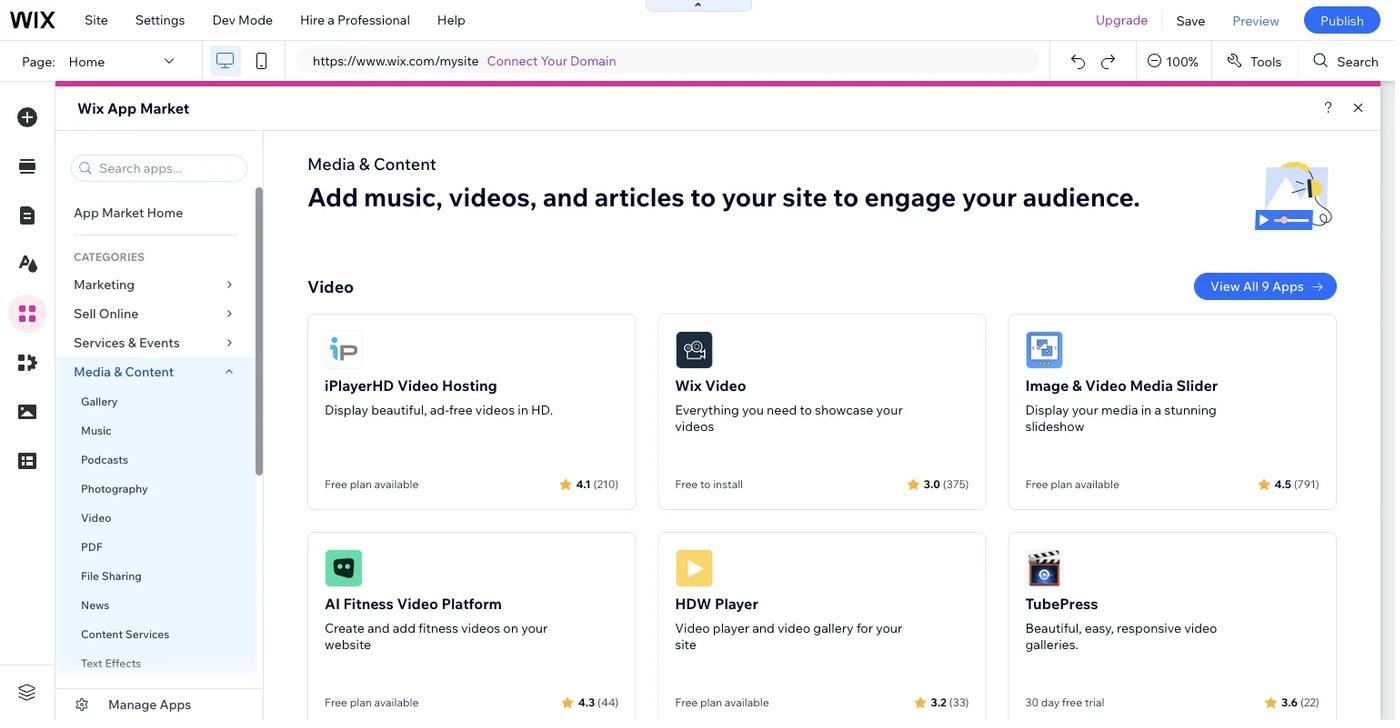 Task type: locate. For each thing, give the bounding box(es) containing it.
video up beautiful,
[[397, 377, 439, 395]]

0 vertical spatial videos
[[476, 402, 515, 418]]

videos inside ai fitness video platform create and add fitness videos on your website
[[461, 620, 500, 636]]

tubepress
[[1026, 595, 1098, 613]]

2 horizontal spatial media
[[1130, 377, 1173, 395]]

content down services & events link
[[125, 364, 174, 380]]

wix inside wix video everything you need to showcase your videos
[[675, 377, 702, 395]]

video up the media
[[1086, 377, 1127, 395]]

to
[[690, 181, 716, 212], [833, 181, 859, 212], [800, 402, 812, 418], [700, 478, 711, 491]]

app up search apps... field
[[107, 99, 137, 117]]

photography link
[[55, 474, 256, 503]]

video
[[307, 276, 354, 297], [397, 377, 439, 395], [705, 377, 747, 395], [1086, 377, 1127, 395], [81, 511, 111, 524], [397, 595, 438, 613], [675, 617, 710, 633]]

in inside 'image & video media slider display your media in a stunning slideshow'
[[1141, 402, 1152, 418]]

0 vertical spatial site
[[783, 181, 828, 212]]

1 vertical spatial wix
[[675, 377, 702, 395]]

sell
[[74, 306, 96, 322]]

2 vertical spatial content
[[81, 627, 123, 641]]

gallery
[[81, 394, 118, 408]]

day
[[1041, 696, 1060, 710]]

1 horizontal spatial media
[[307, 153, 355, 174]]

(44)
[[598, 695, 619, 709]]

videos for ai fitness video platform
[[461, 620, 500, 636]]

& inside the media & content add music, videos, and articles to your site to engage your audience.
[[359, 153, 370, 174]]

1 horizontal spatial apps
[[1273, 278, 1304, 294]]

plan for hdw
[[700, 693, 722, 706]]

market up categories
[[102, 205, 144, 221]]

available down add
[[374, 696, 419, 710]]

videos down everything
[[675, 418, 714, 434]]

& up music,
[[359, 153, 370, 174]]

text effects
[[81, 656, 141, 670]]

free down 'hosting'
[[449, 402, 473, 418]]

content
[[374, 153, 436, 174], [125, 364, 174, 380], [81, 627, 123, 641]]

home down search apps... field
[[147, 205, 183, 221]]

preview
[[1233, 12, 1280, 28]]

home
[[69, 53, 105, 69], [147, 205, 183, 221]]

free down slideshow
[[1026, 478, 1048, 491]]

app market home link
[[55, 198, 256, 227]]

4.3 (44)
[[578, 695, 619, 709]]

content inside the media & content add music, videos, and articles to your site to engage your audience.
[[374, 153, 436, 174]]

hdw player logo image
[[675, 546, 713, 584]]

free plan available down slideshow
[[1026, 478, 1120, 491]]

video inside "iplayerhd video hosting display beautiful, ad-free videos in hd."
[[397, 377, 439, 395]]

a right hire at the top of page
[[328, 12, 335, 28]]

100% button
[[1137, 41, 1212, 81]]

media inside the media & content add music, videos, and articles to your site to engage your audience.
[[307, 153, 355, 174]]

wix up everything
[[675, 377, 702, 395]]

tubepress beautiful, easy, responsive video galleries.
[[1026, 595, 1218, 653]]

free inside "iplayerhd video hosting display beautiful, ad-free videos in hd."
[[449, 402, 473, 418]]

0 horizontal spatial home
[[69, 53, 105, 69]]

free plan available down website
[[325, 696, 419, 710]]

your
[[722, 181, 777, 212], [962, 181, 1017, 212], [876, 402, 903, 418], [1072, 402, 1099, 418], [876, 617, 903, 633], [521, 620, 548, 636]]

0 horizontal spatial in
[[518, 402, 528, 418]]

plan down slideshow
[[1051, 478, 1073, 491]]

media
[[307, 153, 355, 174], [74, 364, 111, 380], [1130, 377, 1173, 395]]

1 vertical spatial site
[[675, 634, 697, 650]]

(210)
[[594, 477, 619, 491]]

free for wix
[[675, 478, 698, 491]]

in
[[518, 402, 528, 418], [1141, 402, 1152, 418]]

slider
[[1177, 377, 1218, 395]]

videos
[[476, 402, 515, 418], [675, 418, 714, 434], [461, 620, 500, 636]]

free to install
[[675, 478, 743, 491]]

available for media
[[1075, 478, 1120, 491]]

apps inside button
[[160, 697, 191, 713]]

professional
[[338, 12, 410, 28]]

1 vertical spatial market
[[102, 205, 144, 221]]

market up search apps... field
[[140, 99, 189, 117]]

free plan available down beautiful,
[[325, 478, 419, 491]]

1 horizontal spatial and
[[543, 181, 589, 212]]

services down news link
[[125, 627, 169, 641]]

website
[[325, 637, 371, 653]]

install
[[713, 478, 743, 491]]

on
[[503, 620, 519, 636]]

slideshow
[[1026, 418, 1085, 434]]

video left gallery
[[778, 617, 811, 633]]

tools
[[1251, 53, 1282, 69]]

events
[[139, 335, 180, 351]]

video right responsive
[[1185, 620, 1218, 636]]

0 vertical spatial wix
[[77, 99, 104, 117]]

media up 'gallery'
[[74, 364, 111, 380]]

0 horizontal spatial site
[[675, 634, 697, 650]]

and inside the media & content add music, videos, and articles to your site to engage your audience.
[[543, 181, 589, 212]]

plan down website
[[350, 696, 372, 710]]

free right (44)
[[675, 693, 698, 706]]

video up everything
[[705, 377, 747, 395]]

video down hdw
[[675, 617, 710, 633]]

4.3
[[578, 695, 595, 709]]

1 horizontal spatial display
[[1026, 402, 1069, 418]]

free left install
[[675, 478, 698, 491]]

0 horizontal spatial media
[[74, 364, 111, 380]]

1 horizontal spatial wix
[[675, 377, 702, 395]]

0 vertical spatial a
[[328, 12, 335, 28]]

0 horizontal spatial free
[[449, 402, 473, 418]]

categories
[[74, 250, 145, 263]]

Search apps... field
[[94, 156, 241, 181]]

2 horizontal spatial content
[[374, 153, 436, 174]]

30
[[1026, 696, 1039, 710]]

to right need
[[800, 402, 812, 418]]

0 horizontal spatial apps
[[160, 697, 191, 713]]

free up "ai fitness video platform logo"
[[325, 478, 347, 491]]

display up slideshow
[[1026, 402, 1069, 418]]

and left add
[[367, 620, 390, 636]]

available for display
[[374, 478, 419, 491]]

free for hdw
[[675, 693, 698, 706]]

0 vertical spatial content
[[374, 153, 436, 174]]

and
[[543, 181, 589, 212], [752, 617, 775, 633], [367, 620, 390, 636]]

1 horizontal spatial video
[[1185, 620, 1218, 636]]

in right the media
[[1141, 402, 1152, 418]]

wix for wix video everything you need to showcase your videos
[[675, 377, 702, 395]]

0 horizontal spatial video
[[778, 617, 811, 633]]

2 vertical spatial videos
[[461, 620, 500, 636]]

0 vertical spatial home
[[69, 53, 105, 69]]

0 vertical spatial services
[[74, 335, 125, 351]]

videos down platform
[[461, 620, 500, 636]]

1 vertical spatial a
[[1155, 402, 1162, 418]]

apps right 9
[[1273, 278, 1304, 294]]

apps
[[1273, 278, 1304, 294], [160, 697, 191, 713]]

1 vertical spatial free
[[1062, 696, 1083, 710]]

videos inside "iplayerhd video hosting display beautiful, ad-free videos in hd."
[[476, 402, 515, 418]]

wix down site on the top of page
[[77, 99, 104, 117]]

(791)
[[1294, 477, 1320, 491]]

available for platform
[[374, 696, 419, 710]]

everything
[[675, 402, 739, 418]]

0 horizontal spatial a
[[328, 12, 335, 28]]

& for services & events
[[128, 335, 136, 351]]

ai fitness video platform logo image
[[325, 549, 363, 588]]

1 vertical spatial services
[[125, 627, 169, 641]]

media inside 'image & video media slider display your media in a stunning slideshow'
[[1130, 377, 1173, 395]]

in left hd.
[[518, 402, 528, 418]]

1 horizontal spatial app
[[107, 99, 137, 117]]

1 horizontal spatial a
[[1155, 402, 1162, 418]]

and inside hdw player video player and video gallery for your site
[[752, 617, 775, 633]]

in inside "iplayerhd video hosting display beautiful, ad-free videos in hd."
[[518, 402, 528, 418]]

0 horizontal spatial display
[[325, 402, 368, 418]]

your inside ai fitness video platform create and add fitness videos on your website
[[521, 620, 548, 636]]

sharing
[[102, 569, 142, 583]]

audience.
[[1023, 181, 1141, 212]]

video inside wix video everything you need to showcase your videos
[[705, 377, 747, 395]]

available down beautiful,
[[374, 478, 419, 491]]

a left stunning
[[1155, 402, 1162, 418]]

file
[[81, 569, 99, 583]]

free right day
[[1062, 696, 1083, 710]]

available down player
[[725, 693, 769, 706]]

add
[[307, 181, 358, 212]]

content down the news
[[81, 627, 123, 641]]

free for ai
[[325, 696, 347, 710]]

your inside 'image & video media slider display your media in a stunning slideshow'
[[1072, 402, 1099, 418]]

1 in from the left
[[518, 402, 528, 418]]

plan down beautiful,
[[350, 478, 372, 491]]

media for media & content add music, videos, and articles to your site to engage your audience.
[[307, 153, 355, 174]]

4.5 (791)
[[1275, 477, 1320, 491]]

apps right "manage"
[[160, 697, 191, 713]]

and right player
[[752, 617, 775, 633]]

0 vertical spatial free
[[449, 402, 473, 418]]

hdw
[[675, 592, 712, 610]]

marketing link
[[55, 270, 256, 299]]

videos down 'hosting'
[[476, 402, 515, 418]]

plan down player
[[700, 693, 722, 706]]

1 vertical spatial content
[[125, 364, 174, 380]]

display down iplayerhd
[[325, 402, 368, 418]]

1 horizontal spatial site
[[783, 181, 828, 212]]

engage
[[865, 181, 956, 212]]

content services
[[81, 627, 169, 641]]

2 horizontal spatial and
[[752, 617, 775, 633]]

plan for iplayerhd
[[350, 478, 372, 491]]

plan for ai
[[350, 696, 372, 710]]

display
[[325, 402, 368, 418], [1026, 402, 1069, 418]]

4.5
[[1275, 477, 1292, 491]]

add
[[393, 620, 416, 636]]

0 horizontal spatial and
[[367, 620, 390, 636]]

search button
[[1299, 41, 1395, 81]]

& left events
[[128, 335, 136, 351]]

available down slideshow
[[1075, 478, 1120, 491]]

to right 'articles'
[[690, 181, 716, 212]]

1 horizontal spatial free
[[1062, 696, 1083, 710]]

services
[[74, 335, 125, 351], [125, 627, 169, 641]]

free
[[325, 478, 347, 491], [675, 478, 698, 491], [1026, 478, 1048, 491], [675, 693, 698, 706], [325, 696, 347, 710]]

& inside 'image & video media slider display your media in a stunning slideshow'
[[1072, 377, 1082, 395]]

display inside 'image & video media slider display your media in a stunning slideshow'
[[1026, 402, 1069, 418]]

all
[[1243, 278, 1259, 294]]

and right videos,
[[543, 181, 589, 212]]

image & video media slider logo image
[[1026, 331, 1064, 369]]

1 vertical spatial videos
[[675, 418, 714, 434]]

app up categories
[[74, 205, 99, 221]]

0 horizontal spatial wix
[[77, 99, 104, 117]]

connect
[[487, 53, 538, 69]]

& inside services & events link
[[128, 335, 136, 351]]

https://www.wix.com/mysite connect your domain
[[313, 53, 616, 69]]

2 in from the left
[[1141, 402, 1152, 418]]

dev mode
[[212, 12, 273, 28]]

& for media & content
[[114, 364, 122, 380]]

& right image on the bottom right of the page
[[1072, 377, 1082, 395]]

& down services & events
[[114, 364, 122, 380]]

free plan available down player
[[675, 693, 769, 706]]

content up music,
[[374, 153, 436, 174]]

view
[[1211, 278, 1240, 294]]

media & content add music, videos, and articles to your site to engage your audience.
[[307, 153, 1141, 212]]

a inside 'image & video media slider display your media in a stunning slideshow'
[[1155, 402, 1162, 418]]

music
[[81, 423, 112, 437]]

media up add
[[307, 153, 355, 174]]

plan
[[350, 478, 372, 491], [1051, 478, 1073, 491], [700, 693, 722, 706], [350, 696, 372, 710]]

videos inside wix video everything you need to showcase your videos
[[675, 418, 714, 434]]

1 vertical spatial app
[[74, 205, 99, 221]]

4.1 (210)
[[576, 477, 619, 491]]

media up the media
[[1130, 377, 1173, 395]]

1 vertical spatial apps
[[160, 697, 191, 713]]

free plan available for beautiful,
[[325, 478, 419, 491]]

content for media & content
[[125, 364, 174, 380]]

gallery
[[814, 617, 854, 633]]

tools button
[[1212, 41, 1298, 81]]

free down website
[[325, 696, 347, 710]]

1 vertical spatial home
[[147, 205, 183, 221]]

& inside 'media & content' link
[[114, 364, 122, 380]]

articles
[[594, 181, 685, 212]]

text effects link
[[55, 649, 256, 678]]

services down sell online
[[74, 335, 125, 351]]

1 display from the left
[[325, 402, 368, 418]]

2 display from the left
[[1026, 402, 1069, 418]]

home down site on the top of page
[[69, 53, 105, 69]]

easy,
[[1085, 620, 1114, 636]]

in for hosting
[[518, 402, 528, 418]]

1 horizontal spatial in
[[1141, 402, 1152, 418]]

file sharing link
[[55, 561, 256, 590]]

1 horizontal spatial content
[[125, 364, 174, 380]]

market
[[140, 99, 189, 117], [102, 205, 144, 221]]

video up add
[[397, 595, 438, 613]]

publish button
[[1304, 6, 1381, 34]]

app
[[107, 99, 137, 117], [74, 205, 99, 221]]



Task type: vqa. For each thing, say whether or not it's contained in the screenshot.
the Image & Video Media Slider Display your media in a stunning slideshow
yes



Task type: describe. For each thing, give the bounding box(es) containing it.
services & events
[[74, 335, 180, 351]]

need
[[767, 402, 797, 418]]

3.0 (375)
[[924, 477, 969, 491]]

video inside ai fitness video platform create and add fitness videos on your website
[[397, 595, 438, 613]]

domain
[[570, 53, 616, 69]]

sell online
[[74, 306, 139, 322]]

free for iplayerhd
[[325, 478, 347, 491]]

video inside hdw player video player and video gallery for your site
[[675, 617, 710, 633]]

free plan available for slider
[[1026, 478, 1120, 491]]

design elements
[[74, 684, 175, 700]]

your inside hdw player video player and video gallery for your site
[[876, 617, 903, 633]]

iplayerhd video hosting display beautiful, ad-free videos in hd.
[[325, 377, 553, 418]]

your inside wix video everything you need to showcase your videos
[[876, 402, 903, 418]]

pdf
[[81, 540, 103, 554]]

video inside 'image & video media slider display your media in a stunning slideshow'
[[1086, 377, 1127, 395]]

marketing
[[74, 277, 135, 292]]

manage apps button
[[55, 690, 263, 720]]

and inside ai fitness video platform create and add fitness videos on your website
[[367, 620, 390, 636]]

your
[[541, 53, 568, 69]]

responsive
[[1117, 620, 1182, 636]]

0 vertical spatial market
[[140, 99, 189, 117]]

& for media & content add music, videos, and articles to your site to engage your audience.
[[359, 153, 370, 174]]

save
[[1177, 12, 1206, 28]]

wix video logo image
[[675, 331, 713, 369]]

podcasts link
[[55, 445, 256, 474]]

4.1
[[576, 477, 591, 491]]

3.6 (22)
[[1282, 695, 1320, 709]]

wix for wix app market
[[77, 99, 104, 117]]

0 horizontal spatial content
[[81, 627, 123, 641]]

video inside hdw player video player and video gallery for your site
[[778, 617, 811, 633]]

0 vertical spatial apps
[[1273, 278, 1304, 294]]

in for video
[[1141, 402, 1152, 418]]

app market home
[[74, 205, 183, 221]]

music link
[[55, 416, 256, 445]]

https://www.wix.com/mysite
[[313, 53, 479, 69]]

(22)
[[1301, 695, 1320, 709]]

create
[[325, 620, 365, 636]]

fitness
[[343, 595, 394, 613]]

preview button
[[1219, 0, 1293, 40]]

site inside the media & content add music, videos, and articles to your site to engage your audience.
[[783, 181, 828, 212]]

dev
[[212, 12, 236, 28]]

media & content
[[74, 364, 174, 380]]

9
[[1262, 278, 1270, 294]]

save button
[[1163, 0, 1219, 40]]

3.2
[[931, 692, 947, 706]]

media for media & content
[[74, 364, 111, 380]]

online
[[99, 306, 139, 322]]

& for image & video media slider display your media in a stunning slideshow
[[1072, 377, 1082, 395]]

platform
[[442, 595, 502, 613]]

manage apps
[[108, 697, 191, 713]]

services & events link
[[55, 328, 256, 358]]

news
[[81, 598, 110, 612]]

hdw player video player and video gallery for your site
[[675, 592, 903, 650]]

site
[[85, 12, 108, 28]]

design
[[74, 684, 116, 700]]

3.2 (33)
[[931, 692, 969, 706]]

display inside "iplayerhd video hosting display beautiful, ad-free videos in hd."
[[325, 402, 368, 418]]

settings
[[135, 12, 185, 28]]

for
[[857, 617, 873, 633]]

ai
[[325, 595, 340, 613]]

ai fitness video platform create and add fitness videos on your website
[[325, 595, 548, 653]]

iplayerhd video hosting logo image
[[325, 331, 363, 369]]

elements
[[118, 684, 175, 700]]

tubepress logo image
[[1026, 549, 1064, 588]]

beautiful,
[[371, 402, 427, 418]]

player
[[713, 617, 750, 633]]

video up iplayerhd video hosting logo
[[307, 276, 354, 297]]

0 horizontal spatial app
[[74, 205, 99, 221]]

(33)
[[949, 692, 969, 706]]

video inside tubepress beautiful, easy, responsive video galleries.
[[1185, 620, 1218, 636]]

news link
[[55, 590, 256, 619]]

image
[[1026, 377, 1069, 395]]

effects
[[105, 656, 141, 670]]

showcase
[[815, 402, 874, 418]]

free plan available for and
[[675, 693, 769, 706]]

videos,
[[449, 181, 537, 212]]

player
[[715, 592, 759, 610]]

you
[[742, 402, 764, 418]]

wix app market
[[77, 99, 189, 117]]

photography
[[81, 482, 148, 495]]

to left "engage"
[[833, 181, 859, 212]]

hosting
[[442, 377, 497, 395]]

content for media & content add music, videos, and articles to your site to engage your audience.
[[374, 153, 436, 174]]

0 vertical spatial app
[[107, 99, 137, 117]]

mode
[[238, 12, 273, 28]]

gallery link
[[55, 387, 256, 416]]

100%
[[1166, 53, 1199, 69]]

1 horizontal spatial home
[[147, 205, 183, 221]]

text
[[81, 656, 103, 670]]

image & video media slider display your media in a stunning slideshow
[[1026, 377, 1218, 434]]

videos for wix video
[[675, 418, 714, 434]]

free for image
[[1026, 478, 1048, 491]]

media & content link
[[55, 358, 256, 387]]

view all 9 apps
[[1211, 278, 1304, 294]]

pdf link
[[55, 532, 256, 561]]

video up 'pdf'
[[81, 511, 111, 524]]

plan for image
[[1051, 478, 1073, 491]]

media
[[1102, 402, 1138, 418]]

view all 9 apps link
[[1194, 273, 1337, 300]]

wix video everything you need to showcase your videos
[[675, 377, 903, 434]]

to left install
[[700, 478, 711, 491]]

fitness
[[419, 620, 458, 636]]

available for player
[[725, 693, 769, 706]]

(375)
[[943, 477, 969, 491]]

to inside wix video everything you need to showcase your videos
[[800, 402, 812, 418]]

ad-
[[430, 402, 449, 418]]

hire a professional
[[300, 12, 410, 28]]

trial
[[1085, 696, 1105, 710]]

manage
[[108, 697, 157, 713]]

3.6
[[1282, 695, 1298, 709]]

30 day free trial
[[1026, 696, 1105, 710]]

site inside hdw player video player and video gallery for your site
[[675, 634, 697, 650]]

beautiful,
[[1026, 620, 1082, 636]]

free plan available for create
[[325, 696, 419, 710]]



